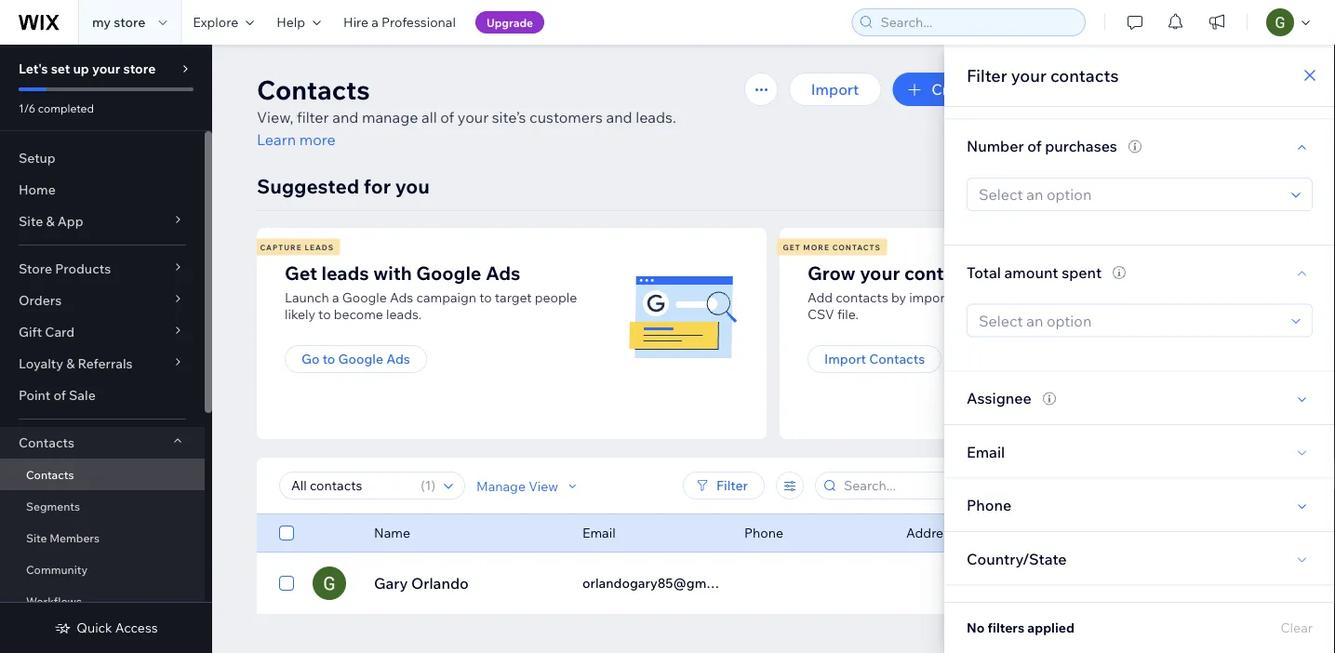 Task type: describe. For each thing, give the bounding box(es) containing it.
get more contacts
[[783, 242, 881, 252]]

total
[[967, 263, 1001, 281]]

to inside 'button'
[[323, 351, 335, 367]]

select an option field for number of purchases
[[973, 179, 1286, 210]]

0 vertical spatial contacts
[[1050, 65, 1119, 86]]

number of purchases
[[967, 137, 1117, 155]]

by
[[891, 289, 906, 306]]

capture leads
[[260, 242, 334, 252]]

contacts view, filter and manage all of your site's customers and leads. learn more
[[257, 73, 676, 149]]

0 vertical spatial to
[[479, 289, 492, 306]]

leads
[[305, 242, 334, 252]]

quick
[[77, 620, 112, 636]]

leads
[[321, 261, 369, 284]]

Unsaved view field
[[286, 473, 415, 499]]

contacts inside contacts view, filter and manage all of your site's customers and leads. learn more
[[257, 73, 370, 106]]

a inside grow your contact list add contacts by importing them via gmail or a csv file.
[[1081, 289, 1088, 306]]

import for import contacts
[[824, 351, 866, 367]]

gmail
[[1027, 289, 1063, 306]]

list
[[976, 261, 1004, 284]]

sale
[[69, 387, 96, 403]]

target
[[495, 289, 532, 306]]

import button
[[789, 73, 881, 106]]

manage
[[476, 478, 526, 494]]

gary orlando
[[374, 574, 469, 593]]

loyalty
[[19, 355, 63, 372]]

with
[[373, 261, 412, 284]]

help button
[[265, 0, 332, 45]]

0 vertical spatial ads
[[486, 261, 521, 284]]

my
[[92, 14, 111, 30]]

select an option field for total amount spent
[[973, 305, 1286, 336]]

no
[[967, 620, 985, 636]]

home
[[19, 181, 56, 198]]

view inside popup button
[[529, 478, 558, 494]]

0 horizontal spatial email
[[582, 525, 616, 541]]

segments
[[26, 499, 80, 513]]

number
[[967, 137, 1024, 155]]

more
[[299, 130, 336, 149]]

site members link
[[0, 522, 205, 554]]

community
[[26, 562, 88, 576]]

filter
[[297, 108, 329, 127]]

explore
[[193, 14, 238, 30]]

0 horizontal spatial phone
[[744, 525, 783, 541]]

all
[[422, 108, 437, 127]]

)
[[431, 477, 435, 494]]

( 1 )
[[421, 477, 435, 494]]

loyalty & referrals button
[[0, 348, 205, 380]]

you
[[395, 174, 430, 198]]

get
[[783, 242, 801, 252]]

my store
[[92, 14, 145, 30]]

via
[[1007, 289, 1024, 306]]

your inside contacts view, filter and manage all of your site's customers and leads. learn more
[[458, 108, 489, 127]]

create contact
[[932, 80, 1038, 99]]

products
[[55, 261, 111, 277]]

get leads with google ads launch a google ads campaign to target people likely to become leads.
[[285, 261, 577, 322]]

1/6 completed
[[19, 101, 94, 115]]

contacts up segments
[[26, 468, 74, 482]]

a inside 'get leads with google ads launch a google ads campaign to target people likely to become leads.'
[[332, 289, 339, 306]]

site & app
[[19, 213, 83, 229]]

1 horizontal spatial phone
[[967, 496, 1012, 514]]

let's
[[19, 60, 48, 77]]

ads inside 'button'
[[386, 351, 410, 367]]

store products button
[[0, 253, 205, 285]]

completed
[[38, 101, 94, 115]]

store
[[19, 261, 52, 277]]

purchases
[[1045, 137, 1117, 155]]

access
[[115, 620, 158, 636]]

google inside 'button'
[[338, 351, 383, 367]]

contacts link
[[0, 459, 205, 490]]

them
[[972, 289, 1004, 306]]

for
[[364, 174, 391, 198]]

orlandogary85@gmail.com
[[582, 575, 750, 591]]

loyalty & referrals
[[19, 355, 133, 372]]

2 and from the left
[[606, 108, 632, 127]]

assignee
[[967, 389, 1032, 407]]

capture
[[260, 242, 302, 252]]

1 vertical spatial google
[[342, 289, 387, 306]]

card
[[45, 324, 75, 340]]

no filters applied
[[967, 620, 1075, 636]]

file.
[[837, 306, 859, 322]]

view,
[[257, 108, 294, 127]]

manage
[[362, 108, 418, 127]]

orders button
[[0, 285, 205, 316]]

more
[[803, 242, 830, 252]]

suggested for you
[[257, 174, 430, 198]]

csv
[[808, 306, 834, 322]]

import contacts
[[824, 351, 925, 367]]

& for loyalty
[[66, 355, 75, 372]]

add
[[808, 289, 833, 306]]

contacts
[[832, 242, 881, 252]]

quick access button
[[54, 620, 158, 636]]

view link
[[909, 567, 988, 600]]

leads. inside contacts view, filter and manage all of your site's customers and leads. learn more
[[636, 108, 676, 127]]

likely
[[285, 306, 315, 322]]

importing
[[909, 289, 969, 306]]

gift
[[19, 324, 42, 340]]

grow
[[808, 261, 856, 284]]

filter for filter
[[716, 477, 748, 494]]

of for number of purchases
[[1027, 137, 1042, 155]]

contacts inside dropdown button
[[19, 435, 74, 451]]



Task type: vqa. For each thing, say whether or not it's contained in the screenshot.
Social LINK at the top left
no



Task type: locate. For each thing, give the bounding box(es) containing it.
spent
[[1062, 263, 1102, 281]]

1 vertical spatial import
[[824, 351, 866, 367]]

site members
[[26, 531, 100, 545]]

1
[[425, 477, 431, 494]]

hire a professional
[[343, 14, 456, 30]]

of inside sidebar "element"
[[53, 387, 66, 403]]

0 vertical spatial email
[[967, 442, 1005, 461]]

contacts up 'file.'
[[836, 289, 888, 306]]

0 vertical spatial search... field
[[875, 9, 1079, 35]]

to down launch
[[318, 306, 331, 322]]

list
[[254, 228, 1297, 439]]

0 vertical spatial select an option field
[[973, 179, 1286, 210]]

a right 'or'
[[1081, 289, 1088, 306]]

workflows link
[[0, 585, 205, 617]]

0 vertical spatial phone
[[967, 496, 1012, 514]]

1 vertical spatial of
[[1027, 137, 1042, 155]]

a down leads
[[332, 289, 339, 306]]

0 vertical spatial view
[[529, 478, 558, 494]]

suggested
[[257, 174, 359, 198]]

hire
[[343, 14, 369, 30]]

country/state
[[967, 549, 1067, 568]]

0 horizontal spatial a
[[332, 289, 339, 306]]

import inside "button"
[[824, 351, 866, 367]]

to
[[479, 289, 492, 306], [318, 306, 331, 322], [323, 351, 335, 367]]

1 horizontal spatial contacts
[[1050, 65, 1119, 86]]

manage view button
[[476, 478, 581, 494]]

of for point of sale
[[53, 387, 66, 403]]

1 horizontal spatial and
[[606, 108, 632, 127]]

2 vertical spatial of
[[53, 387, 66, 403]]

learn more button
[[257, 128, 336, 151]]

segments link
[[0, 490, 205, 522]]

email down assignee
[[967, 442, 1005, 461]]

setup link
[[0, 142, 205, 174]]

1 vertical spatial search... field
[[838, 473, 1032, 499]]

phone up country/state
[[967, 496, 1012, 514]]

0 vertical spatial leads.
[[636, 108, 676, 127]]

1 vertical spatial &
[[66, 355, 75, 372]]

0 horizontal spatial filter
[[716, 477, 748, 494]]

gift card
[[19, 324, 75, 340]]

name
[[374, 525, 410, 541]]

google up campaign
[[416, 261, 482, 284]]

2 select an option field from the top
[[973, 305, 1286, 336]]

0 vertical spatial store
[[114, 14, 145, 30]]

manage view
[[476, 478, 558, 494]]

filters
[[988, 620, 1025, 636]]

professional
[[382, 14, 456, 30]]

1 vertical spatial ads
[[390, 289, 413, 306]]

search... field up address
[[838, 473, 1032, 499]]

view down address
[[931, 574, 966, 593]]

site for site members
[[26, 531, 47, 545]]

referrals
[[78, 355, 133, 372]]

store down my store
[[123, 60, 156, 77]]

contact
[[982, 80, 1038, 99]]

1 vertical spatial phone
[[744, 525, 783, 541]]

your up by
[[860, 261, 900, 284]]

1 horizontal spatial leads.
[[636, 108, 676, 127]]

Select an option field
[[973, 179, 1286, 210], [973, 305, 1286, 336]]

orders
[[19, 292, 62, 308]]

and right customers
[[606, 108, 632, 127]]

& left app on the top left of page
[[46, 213, 55, 229]]

1 vertical spatial site
[[26, 531, 47, 545]]

view
[[529, 478, 558, 494], [931, 574, 966, 593]]

1 horizontal spatial view
[[931, 574, 966, 593]]

applied
[[1028, 620, 1075, 636]]

your right up at the top of page
[[92, 60, 120, 77]]

view right manage
[[529, 478, 558, 494]]

& right loyalty
[[66, 355, 75, 372]]

ads down 'get leads with google ads launch a google ads campaign to target people likely to become leads.'
[[386, 351, 410, 367]]

1 vertical spatial filter
[[716, 477, 748, 494]]

1 horizontal spatial &
[[66, 355, 75, 372]]

leads. right customers
[[636, 108, 676, 127]]

1 vertical spatial store
[[123, 60, 156, 77]]

sidebar element
[[0, 45, 212, 653]]

list containing get leads with google ads
[[254, 228, 1297, 439]]

0 vertical spatial &
[[46, 213, 55, 229]]

learn
[[257, 130, 296, 149]]

leads. inside 'get leads with google ads launch a google ads campaign to target people likely to become leads.'
[[386, 306, 422, 322]]

phone down the filter button
[[744, 525, 783, 541]]

point of sale link
[[0, 380, 205, 411]]

and right filter
[[332, 108, 359, 127]]

1 horizontal spatial email
[[967, 442, 1005, 461]]

gary orlando image
[[313, 567, 346, 600]]

create
[[932, 80, 979, 99]]

0 horizontal spatial view
[[529, 478, 558, 494]]

2 horizontal spatial of
[[1027, 137, 1042, 155]]

address
[[906, 525, 957, 541]]

go to google ads
[[301, 351, 410, 367]]

1 vertical spatial email
[[582, 525, 616, 541]]

filter your contacts
[[967, 65, 1119, 86]]

a inside hire a professional link
[[372, 14, 379, 30]]

filter for filter your contacts
[[967, 65, 1007, 86]]

contacts up filter
[[257, 73, 370, 106]]

community link
[[0, 554, 205, 585]]

a right hire at the left
[[372, 14, 379, 30]]

of left sale at the left
[[53, 387, 66, 403]]

import contacts button
[[808, 345, 942, 373]]

your up number of purchases
[[1011, 65, 1047, 86]]

import for import
[[811, 80, 859, 99]]

contacts down by
[[869, 351, 925, 367]]

1 and from the left
[[332, 108, 359, 127]]

site for site & app
[[19, 213, 43, 229]]

a
[[372, 14, 379, 30], [332, 289, 339, 306], [1081, 289, 1088, 306]]

grow your contact list add contacts by importing them via gmail or a csv file.
[[808, 261, 1088, 322]]

contacts
[[257, 73, 370, 106], [869, 351, 925, 367], [19, 435, 74, 451], [26, 468, 74, 482]]

store products
[[19, 261, 111, 277]]

(
[[421, 477, 425, 494]]

contacts inside grow your contact list add contacts by importing them via gmail or a csv file.
[[836, 289, 888, 306]]

of
[[440, 108, 454, 127], [1027, 137, 1042, 155], [53, 387, 66, 403]]

1 vertical spatial to
[[318, 306, 331, 322]]

select an option field down purchases on the top
[[973, 179, 1286, 210]]

0 horizontal spatial and
[[332, 108, 359, 127]]

site's
[[492, 108, 526, 127]]

0 vertical spatial site
[[19, 213, 43, 229]]

0 vertical spatial google
[[416, 261, 482, 284]]

& for site
[[46, 213, 55, 229]]

become
[[334, 306, 383, 322]]

contact
[[904, 261, 972, 284]]

customers
[[530, 108, 603, 127]]

0 horizontal spatial contacts
[[836, 289, 888, 306]]

1 vertical spatial leads.
[[386, 306, 422, 322]]

select an option field down spent
[[973, 305, 1286, 336]]

setup
[[19, 150, 56, 166]]

contacts up purchases on the top
[[1050, 65, 1119, 86]]

of inside contacts view, filter and manage all of your site's customers and leads. learn more
[[440, 108, 454, 127]]

point
[[19, 387, 51, 403]]

1 horizontal spatial a
[[372, 14, 379, 30]]

go to google ads button
[[285, 345, 427, 373]]

your left site's
[[458, 108, 489, 127]]

filter inside button
[[716, 477, 748, 494]]

to left target
[[479, 289, 492, 306]]

1 horizontal spatial filter
[[967, 65, 1007, 86]]

None checkbox
[[279, 522, 294, 544], [279, 572, 294, 595], [279, 522, 294, 544], [279, 572, 294, 595]]

contacts down the point of sale
[[19, 435, 74, 451]]

2 vertical spatial to
[[323, 351, 335, 367]]

site down segments
[[26, 531, 47, 545]]

0 horizontal spatial of
[[53, 387, 66, 403]]

email up "orlandogary85@gmail.com"
[[582, 525, 616, 541]]

of right "number"
[[1027, 137, 1042, 155]]

google up become on the top left
[[342, 289, 387, 306]]

search... field up create contact button
[[875, 9, 1079, 35]]

phone
[[967, 496, 1012, 514], [744, 525, 783, 541]]

contacts button
[[0, 427, 205, 459]]

or
[[1066, 289, 1078, 306]]

city
[[967, 603, 995, 621]]

your inside grow your contact list add contacts by importing them via gmail or a csv file.
[[860, 261, 900, 284]]

leads. down with
[[386, 306, 422, 322]]

set
[[51, 60, 70, 77]]

people
[[535, 289, 577, 306]]

0 vertical spatial filter
[[967, 65, 1007, 86]]

1 vertical spatial contacts
[[836, 289, 888, 306]]

members
[[49, 531, 100, 545]]

amount
[[1005, 263, 1059, 281]]

2 vertical spatial google
[[338, 351, 383, 367]]

2 vertical spatial ads
[[386, 351, 410, 367]]

ads up target
[[486, 261, 521, 284]]

hire a professional link
[[332, 0, 467, 45]]

of right all
[[440, 108, 454, 127]]

email
[[967, 442, 1005, 461], [582, 525, 616, 541]]

0 vertical spatial of
[[440, 108, 454, 127]]

your inside sidebar "element"
[[92, 60, 120, 77]]

store inside sidebar "element"
[[123, 60, 156, 77]]

1 horizontal spatial of
[[440, 108, 454, 127]]

1/6
[[19, 101, 35, 115]]

0 horizontal spatial leads.
[[386, 306, 422, 322]]

app
[[57, 213, 83, 229]]

0 vertical spatial import
[[811, 80, 859, 99]]

help
[[277, 14, 305, 30]]

point of sale
[[19, 387, 96, 403]]

create contact button
[[893, 73, 1061, 106]]

2 horizontal spatial a
[[1081, 289, 1088, 306]]

1 select an option field from the top
[[973, 179, 1286, 210]]

quick access
[[77, 620, 158, 636]]

to right go
[[323, 351, 335, 367]]

0 horizontal spatial &
[[46, 213, 55, 229]]

google down become on the top left
[[338, 351, 383, 367]]

store right my
[[114, 14, 145, 30]]

site down home
[[19, 213, 43, 229]]

contacts inside "button"
[[869, 351, 925, 367]]

import inside 'button'
[[811, 80, 859, 99]]

Search... field
[[875, 9, 1079, 35], [838, 473, 1032, 499]]

1 vertical spatial view
[[931, 574, 966, 593]]

filter
[[967, 65, 1007, 86], [716, 477, 748, 494]]

upgrade button
[[475, 11, 544, 33]]

filter button
[[683, 472, 765, 500]]

site inside dropdown button
[[19, 213, 43, 229]]

ads down with
[[390, 289, 413, 306]]

1 vertical spatial select an option field
[[973, 305, 1286, 336]]



